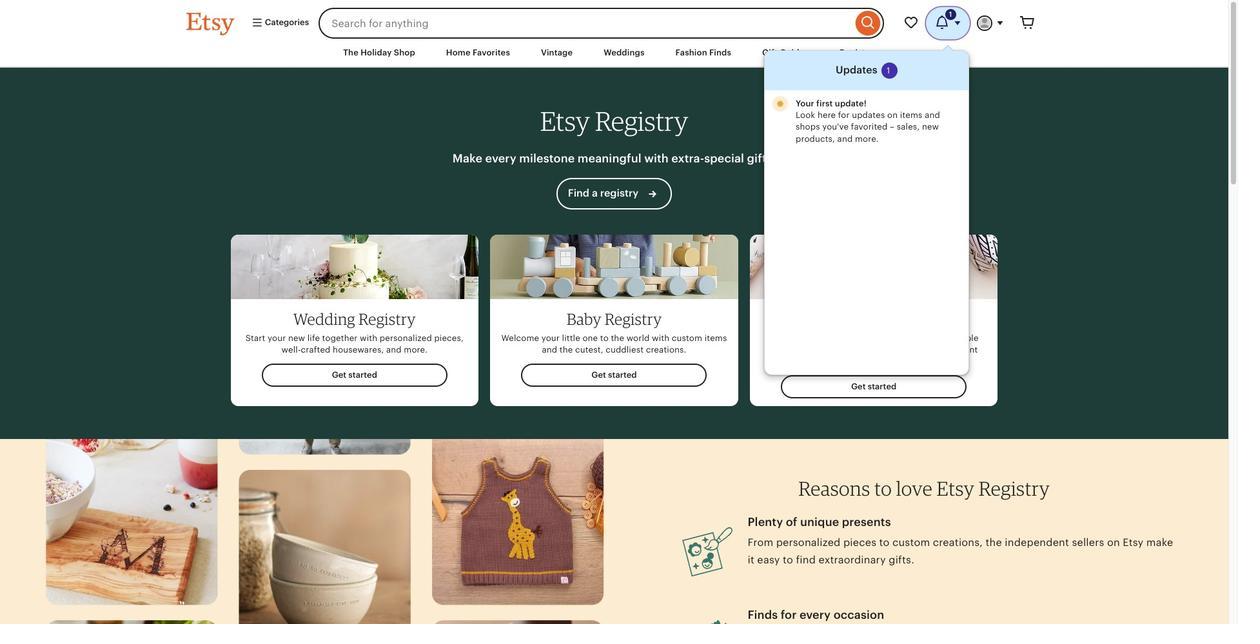 Task type: vqa. For each thing, say whether or not it's contained in the screenshot.
middle FREE
no



Task type: locate. For each thing, give the bounding box(es) containing it.
with up creations.
[[652, 333, 670, 343]]

items inside celebrate any occasion with a wishlist of incredible items for every budget—straight from independent sellers.
[[770, 345, 792, 355]]

0 vertical spatial gifts.
[[747, 152, 776, 165]]

more. right housewares,
[[404, 345, 428, 355]]

every
[[485, 152, 516, 165], [808, 345, 831, 355], [800, 608, 831, 622]]

2 vertical spatial items
[[770, 345, 792, 355]]

registry
[[595, 105, 688, 137], [359, 309, 416, 329], [605, 309, 662, 329], [979, 477, 1050, 501]]

shops
[[796, 122, 820, 132]]

get started button down housewares,
[[262, 364, 448, 387]]

for down update!
[[838, 110, 849, 120]]

2 horizontal spatial the
[[986, 537, 1002, 549]]

gifts. right extraordinary at the right bottom of the page
[[889, 554, 914, 566]]

0 horizontal spatial personalized
[[380, 333, 432, 343]]

more.
[[855, 134, 879, 143], [404, 345, 428, 355]]

1 horizontal spatial get started button
[[521, 364, 707, 387]]

1 horizontal spatial on
[[1107, 537, 1120, 549]]

the
[[343, 48, 359, 57]]

custom
[[672, 333, 702, 343], [893, 537, 930, 549]]

to
[[600, 333, 609, 343], [874, 477, 892, 501], [879, 537, 890, 549], [783, 554, 793, 566]]

get down sellers.
[[851, 382, 866, 392]]

a inside celebrate any occasion with a wishlist of incredible items for every budget—straight from independent sellers.
[[887, 333, 892, 343]]

0 vertical spatial a
[[592, 187, 598, 199]]

items
[[900, 110, 922, 120], [705, 333, 727, 343], [770, 345, 792, 355]]

menu bar
[[163, 39, 1066, 68]]

2 vertical spatial the
[[986, 537, 1002, 549]]

to right one
[[600, 333, 609, 343]]

0 horizontal spatial items
[[705, 333, 727, 343]]

every down find
[[800, 608, 831, 622]]

get started button
[[262, 364, 448, 387], [521, 364, 707, 387], [781, 375, 967, 399]]

occasion up budget—straight
[[828, 333, 865, 343]]

0 horizontal spatial the
[[560, 345, 573, 355]]

1 horizontal spatial started
[[608, 370, 637, 380]]

extraordinary
[[819, 554, 886, 566]]

custom inside from personalized pieces to custom creations, the independent sellers on etsy make it easy to find extraordinary gifts.
[[893, 537, 930, 549]]

world
[[627, 333, 650, 343]]

0 vertical spatial of
[[927, 333, 935, 343]]

on
[[887, 110, 898, 120], [1107, 537, 1120, 549]]

0 vertical spatial new
[[922, 122, 939, 132]]

started down cuddliest
[[608, 370, 637, 380]]

2 your from the left
[[542, 333, 560, 343]]

0 vertical spatial for
[[838, 110, 849, 120]]

every right make
[[485, 152, 516, 165]]

new up the well-
[[288, 333, 305, 343]]

new right sales,
[[922, 122, 939, 132]]

1 your from the left
[[268, 333, 286, 343]]

update!
[[835, 99, 866, 108]]

1 horizontal spatial get started
[[592, 370, 637, 380]]

weddings
[[604, 48, 645, 57]]

registry
[[600, 187, 639, 199]]

get started down sellers.
[[851, 382, 897, 392]]

fashion
[[676, 48, 707, 57]]

a
[[592, 187, 598, 199], [887, 333, 892, 343]]

0 vertical spatial personalized
[[380, 333, 432, 343]]

2 horizontal spatial get
[[851, 382, 866, 392]]

0 vertical spatial on
[[887, 110, 898, 120]]

start
[[245, 333, 265, 343]]

registry inside wedding registry start your new life together with personalized pieces, well-crafted housewares, and more.
[[359, 309, 416, 329]]

personalized up find
[[776, 537, 841, 549]]

to left find
[[783, 554, 793, 566]]

get started for baby
[[592, 370, 637, 380]]

1 vertical spatial more.
[[404, 345, 428, 355]]

0 horizontal spatial get
[[332, 370, 346, 380]]

to left the love
[[874, 477, 892, 501]]

0 horizontal spatial custom
[[672, 333, 702, 343]]

0 horizontal spatial your
[[268, 333, 286, 343]]

1 vertical spatial independent
[[1005, 537, 1069, 549]]

get
[[332, 370, 346, 380], [592, 370, 606, 380], [851, 382, 866, 392]]

here
[[817, 110, 836, 120]]

for down celebrate
[[795, 345, 806, 355]]

0 horizontal spatial started
[[348, 370, 377, 380]]

items for your first update! look here for updates on items and shops you've favorited – sales, new products, and more.
[[900, 110, 922, 120]]

milestone
[[519, 152, 575, 165]]

1 horizontal spatial etsy
[[937, 477, 975, 501]]

0 vertical spatial the
[[611, 333, 624, 343]]

baby registry welcome your little one to the world with custom items and the cutest, cuddliest creations.
[[501, 309, 727, 355]]

1 horizontal spatial more.
[[855, 134, 879, 143]]

with left extra-
[[644, 152, 669, 165]]

your up the well-
[[268, 333, 286, 343]]

0 horizontal spatial finds
[[709, 48, 731, 57]]

the holiday shop
[[343, 48, 415, 57]]

etsy left make
[[1123, 537, 1144, 549]]

updates
[[852, 110, 885, 120]]

make
[[1147, 537, 1173, 549]]

2 vertical spatial etsy
[[1123, 537, 1144, 549]]

0 horizontal spatial on
[[887, 110, 898, 120]]

weddings link
[[594, 41, 654, 65]]

get started button for baby
[[521, 364, 707, 387]]

1 vertical spatial custom
[[893, 537, 930, 549]]

1 vertical spatial every
[[808, 345, 831, 355]]

vintage link
[[531, 41, 583, 65]]

1 horizontal spatial of
[[927, 333, 935, 343]]

from
[[748, 537, 773, 549]]

meaningful
[[578, 152, 642, 165]]

0 horizontal spatial a
[[592, 187, 598, 199]]

0 horizontal spatial 1
[[886, 66, 890, 75]]

get started
[[332, 370, 377, 380], [592, 370, 637, 380], [851, 382, 897, 392]]

finds down easy
[[748, 608, 778, 622]]

1 vertical spatial items
[[705, 333, 727, 343]]

independent inside from personalized pieces to custom creations, the independent sellers on etsy make it easy to find extraordinary gifts.
[[1005, 537, 1069, 549]]

0 vertical spatial occasion
[[828, 333, 865, 343]]

etsy registry
[[540, 105, 688, 137]]

and right housewares,
[[386, 345, 402, 355]]

menu bar containing the holiday shop
[[163, 39, 1066, 68]]

started
[[348, 370, 377, 380], [608, 370, 637, 380], [868, 382, 897, 392]]

more. down favorited
[[855, 134, 879, 143]]

look
[[796, 110, 815, 120]]

your inside baby registry welcome your little one to the world with custom items and the cutest, cuddliest creations.
[[542, 333, 560, 343]]

1 horizontal spatial a
[[887, 333, 892, 343]]

get for wedding
[[332, 370, 346, 380]]

the right creations,
[[986, 537, 1002, 549]]

0 horizontal spatial get started button
[[262, 364, 448, 387]]

etsy inside from personalized pieces to custom creations, the independent sellers on etsy make it easy to find extraordinary gifts.
[[1123, 537, 1144, 549]]

with inside baby registry welcome your little one to the world with custom items and the cutest, cuddliest creations.
[[652, 333, 670, 343]]

1 horizontal spatial personalized
[[776, 537, 841, 549]]

with up housewares,
[[360, 333, 377, 343]]

get started down cuddliest
[[592, 370, 637, 380]]

find
[[796, 554, 816, 566]]

2 horizontal spatial get started
[[851, 382, 897, 392]]

of right "plenty"
[[786, 516, 797, 529]]

0 vertical spatial items
[[900, 110, 922, 120]]

1 horizontal spatial your
[[542, 333, 560, 343]]

0 vertical spatial independent
[[926, 345, 978, 355]]

find a registry button
[[556, 178, 672, 209]]

1 vertical spatial on
[[1107, 537, 1120, 549]]

the
[[611, 333, 624, 343], [560, 345, 573, 355], [986, 537, 1002, 549]]

0 horizontal spatial more.
[[404, 345, 428, 355]]

and left the cutest,
[[542, 345, 557, 355]]

2 horizontal spatial items
[[900, 110, 922, 120]]

1
[[949, 10, 952, 18], [886, 66, 890, 75]]

your
[[796, 99, 814, 108]]

new inside your first update! look here for updates on items and shops you've favorited – sales, new products, and more.
[[922, 122, 939, 132]]

new
[[922, 122, 939, 132], [288, 333, 305, 343]]

your inside wedding registry start your new life together with personalized pieces, well-crafted housewares, and more.
[[268, 333, 286, 343]]

a left wishlist
[[887, 333, 892, 343]]

0 horizontal spatial of
[[786, 516, 797, 529]]

etsy up milestone
[[540, 105, 590, 137]]

get started button down sellers.
[[781, 375, 967, 399]]

a right find on the top left
[[592, 187, 598, 199]]

your left little
[[542, 333, 560, 343]]

1 horizontal spatial 1
[[949, 10, 952, 18]]

occasion down extraordinary at the right bottom of the page
[[834, 608, 884, 622]]

on up "–" in the right of the page
[[887, 110, 898, 120]]

cutest,
[[575, 345, 603, 355]]

1 horizontal spatial independent
[[1005, 537, 1069, 549]]

with up budget—straight
[[867, 333, 885, 343]]

favorited
[[851, 122, 887, 132]]

your
[[268, 333, 286, 343], [542, 333, 560, 343]]

make every milestone meaningful with extra-special gifts.
[[453, 152, 776, 165]]

0 vertical spatial 1
[[949, 10, 952, 18]]

get down the cutest,
[[592, 370, 606, 380]]

the holiday shop link
[[334, 41, 425, 65]]

finds right fashion
[[709, 48, 731, 57]]

on right sellers
[[1107, 537, 1120, 549]]

get started button down cuddliest
[[521, 364, 707, 387]]

2 horizontal spatial get started button
[[781, 375, 967, 399]]

any
[[811, 333, 826, 343]]

vintage
[[541, 48, 573, 57]]

0 vertical spatial custom
[[672, 333, 702, 343]]

0 vertical spatial more.
[[855, 134, 879, 143]]

1 vertical spatial etsy
[[937, 477, 975, 501]]

with inside wedding registry start your new life together with personalized pieces, well-crafted housewares, and more.
[[360, 333, 377, 343]]

None search field
[[319, 8, 884, 39]]

personalized inside from personalized pieces to custom creations, the independent sellers on etsy make it easy to find extraordinary gifts.
[[776, 537, 841, 549]]

the up cuddliest
[[611, 333, 624, 343]]

1 horizontal spatial gifts.
[[889, 554, 914, 566]]

1 vertical spatial a
[[887, 333, 892, 343]]

pieces
[[843, 537, 877, 549]]

1 horizontal spatial items
[[770, 345, 792, 355]]

get started for wedding
[[332, 370, 377, 380]]

independent down incredible
[[926, 345, 978, 355]]

1 vertical spatial 1
[[886, 66, 890, 75]]

get started down housewares,
[[332, 370, 377, 380]]

independent left sellers
[[1005, 537, 1069, 549]]

started down housewares,
[[348, 370, 377, 380]]

incredible
[[938, 333, 979, 343]]

1 vertical spatial the
[[560, 345, 573, 355]]

of right wishlist
[[927, 333, 935, 343]]

and right updates
[[925, 110, 940, 120]]

0 horizontal spatial new
[[288, 333, 305, 343]]

1 vertical spatial of
[[786, 516, 797, 529]]

welcome
[[501, 333, 539, 343]]

started down sellers.
[[868, 382, 897, 392]]

1 horizontal spatial custom
[[893, 537, 930, 549]]

etsy right the love
[[937, 477, 975, 501]]

items inside your first update! look here for updates on items and shops you've favorited – sales, new products, and more.
[[900, 110, 922, 120]]

gifts. right special
[[747, 152, 776, 165]]

1 horizontal spatial get
[[592, 370, 606, 380]]

0 vertical spatial every
[[485, 152, 516, 165]]

1 vertical spatial gifts.
[[889, 554, 914, 566]]

the down little
[[560, 345, 573, 355]]

2 vertical spatial for
[[781, 608, 797, 622]]

1 vertical spatial personalized
[[776, 537, 841, 549]]

custom left creations,
[[893, 537, 930, 549]]

of
[[927, 333, 935, 343], [786, 516, 797, 529]]

more. inside wedding registry start your new life together with personalized pieces, well-crafted housewares, and more.
[[404, 345, 428, 355]]

1 horizontal spatial finds
[[748, 608, 778, 622]]

gifts.
[[747, 152, 776, 165], [889, 554, 914, 566]]

occasion
[[828, 333, 865, 343], [834, 608, 884, 622]]

0 horizontal spatial gifts.
[[747, 152, 776, 165]]

2 horizontal spatial etsy
[[1123, 537, 1144, 549]]

1 vertical spatial new
[[288, 333, 305, 343]]

etsy
[[540, 105, 590, 137], [937, 477, 975, 501], [1123, 537, 1144, 549]]

to inside baby registry welcome your little one to the world with custom items and the cutest, cuddliest creations.
[[600, 333, 609, 343]]

0 vertical spatial etsy
[[540, 105, 590, 137]]

1 vertical spatial for
[[795, 345, 806, 355]]

0 horizontal spatial get started
[[332, 370, 377, 380]]

reasons to love etsy registry
[[799, 477, 1050, 501]]

with
[[644, 152, 669, 165], [360, 333, 377, 343], [652, 333, 670, 343], [867, 333, 885, 343]]

1 vertical spatial finds
[[748, 608, 778, 622]]

for down find
[[781, 608, 797, 622]]

0 vertical spatial finds
[[709, 48, 731, 57]]

items for celebrate any occasion with a wishlist of incredible items for every budget—straight from independent sellers.
[[770, 345, 792, 355]]

personalized left pieces,
[[380, 333, 432, 343]]

custom up creations.
[[672, 333, 702, 343]]

registry inside baby registry welcome your little one to the world with custom items and the cutest, cuddliest creations.
[[605, 309, 662, 329]]

holiday
[[361, 48, 392, 57]]

and
[[925, 110, 940, 120], [837, 134, 853, 143], [386, 345, 402, 355], [542, 345, 557, 355]]

every down any
[[808, 345, 831, 355]]

0 horizontal spatial independent
[[926, 345, 978, 355]]

1 horizontal spatial new
[[922, 122, 939, 132]]

1 horizontal spatial the
[[611, 333, 624, 343]]

presents
[[842, 516, 891, 529]]

get down housewares,
[[332, 370, 346, 380]]

finds
[[709, 48, 731, 57], [748, 608, 778, 622]]

get started button for wedding
[[262, 364, 448, 387]]

celebrate any occasion with a wishlist of incredible items for every budget—straight from independent sellers.
[[769, 333, 979, 366]]



Task type: describe. For each thing, give the bounding box(es) containing it.
find
[[568, 187, 589, 199]]

2 vertical spatial every
[[800, 608, 831, 622]]

sellers
[[1072, 537, 1104, 549]]

on inside from personalized pieces to custom creations, the independent sellers on etsy make it easy to find extraordinary gifts.
[[1107, 537, 1120, 549]]

your first update! look here for updates on items and shops you've favorited – sales, new products, and more.
[[796, 99, 940, 143]]

it
[[748, 554, 755, 566]]

updates
[[836, 64, 877, 76]]

2 horizontal spatial started
[[868, 382, 897, 392]]

unique
[[800, 516, 839, 529]]

well-
[[282, 345, 301, 355]]

items inside baby registry welcome your little one to the world with custom items and the cutest, cuddliest creations.
[[705, 333, 727, 343]]

a inside button
[[592, 187, 598, 199]]

registry for baby
[[605, 309, 662, 329]]

gifts. inside from personalized pieces to custom creations, the independent sellers on etsy make it easy to find extraordinary gifts.
[[889, 554, 914, 566]]

make
[[453, 152, 482, 165]]

crafted
[[301, 345, 331, 355]]

1 button
[[926, 8, 969, 39]]

more. inside your first update! look here for updates on items and shops you've favorited – sales, new products, and more.
[[855, 134, 879, 143]]

your for wedding registry
[[268, 333, 286, 343]]

from
[[904, 345, 923, 355]]

wedding registry start your new life together with personalized pieces, well-crafted housewares, and more.
[[245, 309, 464, 355]]

fashion finds
[[676, 48, 731, 57]]

home
[[446, 48, 471, 57]]

creations,
[[933, 537, 983, 549]]

registry for etsy
[[595, 105, 688, 137]]

on inside your first update! look here for updates on items and shops you've favorited – sales, new products, and more.
[[887, 110, 898, 120]]

one
[[583, 333, 598, 343]]

Search for anything text field
[[319, 8, 852, 39]]

products,
[[796, 134, 835, 143]]

budget—straight
[[833, 345, 902, 355]]

of inside celebrate any occasion with a wishlist of incredible items for every budget—straight from independent sellers.
[[927, 333, 935, 343]]

plenty of unique presents
[[748, 516, 891, 529]]

started for wedding
[[348, 370, 377, 380]]

finds for every occasion
[[748, 608, 884, 622]]

find a registry
[[568, 187, 641, 199]]

easy
[[757, 554, 780, 566]]

and down you've
[[837, 134, 853, 143]]

first
[[816, 99, 833, 108]]

sales,
[[897, 122, 920, 132]]

housewares,
[[333, 345, 384, 355]]

the inside from personalized pieces to custom creations, the independent sellers on etsy make it easy to find extraordinary gifts.
[[986, 537, 1002, 549]]

categories
[[263, 18, 309, 27]]

1 inside the 1 popup button
[[949, 10, 952, 18]]

0 horizontal spatial etsy
[[540, 105, 590, 137]]

celebrate
[[769, 333, 809, 343]]

to right pieces
[[879, 537, 890, 549]]

registry for wedding
[[359, 309, 416, 329]]

home favorites
[[446, 48, 510, 57]]

wedding
[[293, 309, 355, 329]]

for inside celebrate any occasion with a wishlist of incredible items for every budget—straight from independent sellers.
[[795, 345, 806, 355]]

pieces,
[[434, 333, 464, 343]]

for inside your first update! look here for updates on items and shops you've favorited – sales, new products, and more.
[[838, 110, 849, 120]]

updates banner
[[163, 0, 1066, 375]]

cuddliest
[[606, 345, 644, 355]]

creations.
[[646, 345, 687, 355]]

with inside celebrate any occasion with a wishlist of incredible items for every budget—straight from independent sellers.
[[867, 333, 885, 343]]

categories button
[[242, 12, 315, 35]]

favorites
[[473, 48, 510, 57]]

you've
[[822, 122, 849, 132]]

home favorites link
[[437, 41, 520, 65]]

and inside wedding registry start your new life together with personalized pieces, well-crafted housewares, and more.
[[386, 345, 402, 355]]

started for baby
[[608, 370, 637, 380]]

new inside wedding registry start your new life together with personalized pieces, well-crafted housewares, and more.
[[288, 333, 305, 343]]

and inside baby registry welcome your little one to the world with custom items and the cutest, cuddliest creations.
[[542, 345, 557, 355]]

sellers.
[[860, 357, 888, 366]]

1 vertical spatial occasion
[[834, 608, 884, 622]]

none search field inside updates banner
[[319, 8, 884, 39]]

plenty
[[748, 516, 783, 529]]

occasion inside celebrate any occasion with a wishlist of incredible items for every budget—straight from independent sellers.
[[828, 333, 865, 343]]

–
[[890, 122, 894, 132]]

get for baby
[[592, 370, 606, 380]]

from personalized pieces to custom creations, the independent sellers on etsy make it easy to find extraordinary gifts.
[[748, 537, 1173, 566]]

extra-
[[672, 152, 704, 165]]

personalized inside wedding registry start your new life together with personalized pieces, well-crafted housewares, and more.
[[380, 333, 432, 343]]

baby
[[567, 309, 601, 329]]

every inside celebrate any occasion with a wishlist of incredible items for every budget—straight from independent sellers.
[[808, 345, 831, 355]]

your for baby registry
[[542, 333, 560, 343]]

shop
[[394, 48, 415, 57]]

reasons
[[799, 477, 870, 501]]

love
[[896, 477, 933, 501]]

together
[[322, 333, 358, 343]]

life
[[307, 333, 320, 343]]

little
[[562, 333, 580, 343]]

special
[[704, 152, 744, 165]]

fashion finds link
[[666, 41, 741, 65]]

wishlist
[[894, 333, 925, 343]]

independent inside celebrate any occasion with a wishlist of incredible items for every budget—straight from independent sellers.
[[926, 345, 978, 355]]

custom inside baby registry welcome your little one to the world with custom items and the cutest, cuddliest creations.
[[672, 333, 702, 343]]



